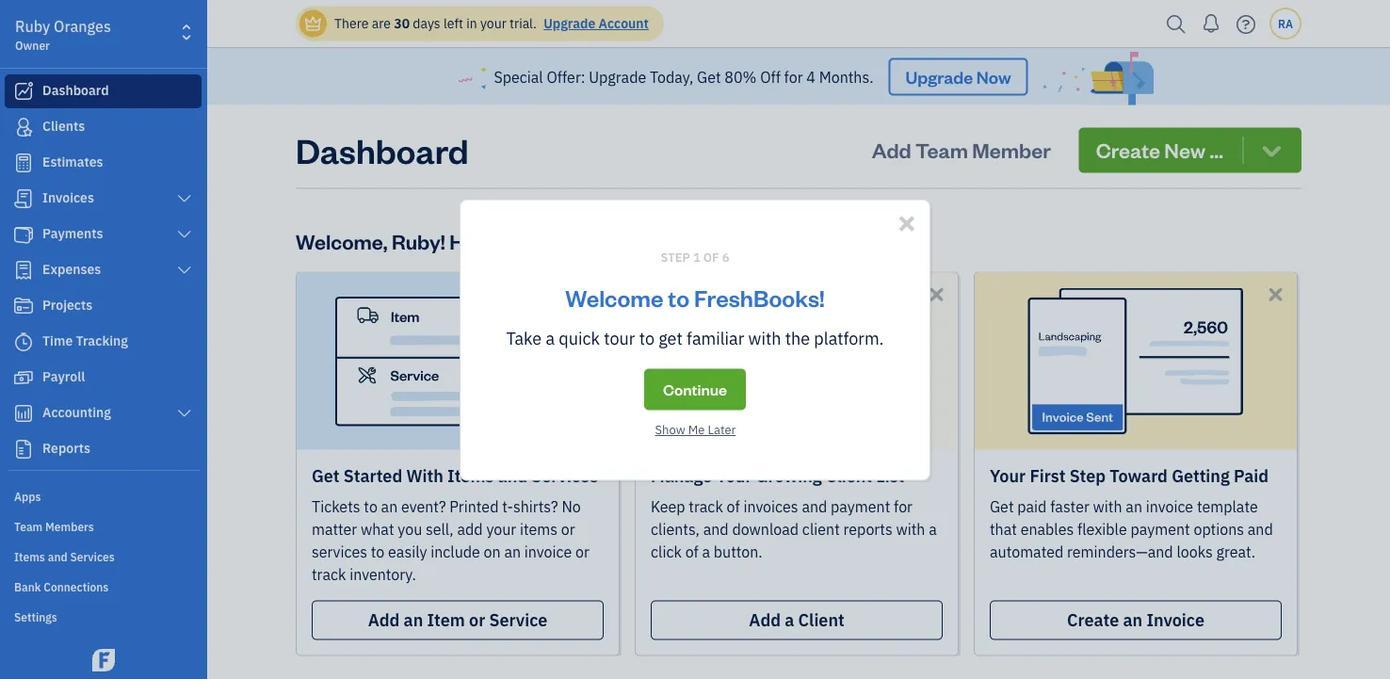 Task type: locate. For each thing, give the bounding box(es) containing it.
take
[[506, 327, 542, 349]]

create
[[1067, 609, 1119, 631]]

for
[[784, 67, 803, 87], [894, 497, 913, 516]]

with
[[748, 327, 781, 349], [1093, 497, 1122, 516], [896, 519, 925, 539]]

with inside manage your growing client list keep track of invoices and payment for clients, and download client reports with a click of a button.
[[896, 519, 925, 539]]

2 vertical spatial get
[[990, 497, 1014, 516]]

keep
[[651, 497, 685, 516]]

1 horizontal spatial track
[[689, 497, 723, 516]]

payment up looks
[[1131, 519, 1190, 539]]

client inside manage your growing client list keep track of invoices and payment for clients, and download client reports with a click of a button.
[[826, 465, 872, 487]]

0 vertical spatial with
[[748, 327, 781, 349]]

add inside "button"
[[872, 137, 911, 164]]

add
[[872, 137, 911, 164], [368, 609, 400, 631], [749, 609, 781, 631]]

you
[[398, 519, 422, 539]]

upgrade
[[544, 15, 595, 32], [906, 65, 973, 87], [589, 67, 646, 87]]

× button
[[898, 203, 915, 238]]

add down button.
[[749, 609, 781, 631]]

of left invoices
[[727, 497, 740, 516]]

items
[[447, 465, 494, 487]]

0 vertical spatial of
[[734, 228, 753, 255]]

and up great.
[[1248, 519, 1273, 539]]

1 vertical spatial invoice
[[524, 542, 572, 562]]

settings image
[[14, 608, 202, 624]]

your
[[716, 465, 752, 487], [990, 465, 1026, 487]]

1 horizontal spatial get
[[697, 67, 721, 87]]

get left familiar
[[659, 327, 683, 349]]

2 dismiss image from the left
[[1265, 283, 1287, 305]]

how
[[513, 228, 552, 255]]

automated
[[990, 542, 1064, 562]]

1 vertical spatial for
[[894, 497, 913, 516]]

client down client
[[798, 609, 845, 631]]

and up t-
[[498, 465, 527, 487]]

to right tour
[[639, 327, 655, 349]]

0 vertical spatial for
[[784, 67, 803, 87]]

add team member button
[[855, 128, 1068, 173]]

your down t-
[[486, 519, 516, 539]]

get
[[697, 67, 721, 87], [312, 465, 340, 487], [990, 497, 1014, 516]]

project image
[[12, 297, 35, 316]]

0 vertical spatial the
[[613, 228, 644, 255]]

invoice
[[1147, 609, 1205, 631]]

the left most
[[613, 228, 644, 255]]

and inside get started with items and services tickets to an event? printed t-shirts? no matter what you sell, add your items or services to easily include on an invoice or track inventory.
[[498, 465, 527, 487]]

get left '80%' at right top
[[697, 67, 721, 87]]

0 vertical spatial invoice
[[1146, 497, 1193, 516]]

today,
[[650, 67, 693, 87]]

now
[[976, 65, 1011, 87]]

an right on
[[504, 542, 521, 562]]

chevron large down image
[[176, 227, 193, 242], [176, 406, 193, 421]]

1 vertical spatial payment
[[1131, 519, 1190, 539]]

quick
[[559, 327, 600, 349]]

chevron large down image for chart icon
[[176, 406, 193, 421]]

0 horizontal spatial your
[[716, 465, 752, 487]]

first
[[1030, 465, 1066, 487]]

add for add team member
[[872, 137, 911, 164]]

your first step toward getting paid get paid faster with an invoice template that enables flexible payment options and automated reminders—and looks great.
[[990, 465, 1273, 562]]

in
[[466, 15, 477, 32]]

× dialog
[[460, 199, 931, 481]]

add left team
[[872, 137, 911, 164]]

or
[[561, 519, 575, 539], [575, 542, 589, 562], [469, 609, 485, 631]]

0 vertical spatial client
[[826, 465, 872, 487]]

ruby
[[15, 16, 50, 36]]

80%
[[725, 67, 757, 87]]

estimate image
[[12, 154, 35, 172]]

get started with items and services tickets to an event? printed t-shirts? no matter what you sell, add your items or services to easily include on an invoice or track inventory.
[[312, 465, 598, 584]]

1 horizontal spatial your
[[990, 465, 1026, 487]]

your
[[480, 15, 507, 32], [486, 519, 516, 539]]

1 chevron large down image from the top
[[176, 191, 193, 206]]

1 vertical spatial with
[[1093, 497, 1122, 516]]

2 horizontal spatial add
[[872, 137, 911, 164]]

get inside '×' dialog
[[659, 327, 683, 349]]

0 horizontal spatial with
[[748, 327, 781, 349]]

enables
[[1021, 519, 1074, 539]]

0 horizontal spatial for
[[784, 67, 803, 87]]

the left platform.
[[785, 327, 810, 349]]

with down freshbooks!
[[748, 327, 781, 349]]

invoices
[[744, 497, 798, 516]]

1 chevron large down image from the top
[[176, 227, 193, 242]]

upgrade now
[[906, 65, 1011, 87]]

2 chevron large down image from the top
[[176, 263, 193, 278]]

client image
[[12, 118, 35, 137]]

off
[[760, 67, 781, 87]]

an up what
[[381, 497, 398, 516]]

reminders—and
[[1067, 542, 1173, 562]]

chevron large down image
[[176, 191, 193, 206], [176, 263, 193, 278]]

expense image
[[12, 261, 35, 280]]

oranges
[[54, 16, 111, 36]]

an
[[381, 497, 398, 516], [1126, 497, 1142, 516], [504, 542, 521, 562], [404, 609, 423, 631], [1123, 609, 1143, 631]]

payment inside your first step toward getting paid get paid faster with an invoice template that enables flexible payment options and automated reminders—and looks great.
[[1131, 519, 1190, 539]]

with up flexible
[[1093, 497, 1122, 516]]

1 vertical spatial get
[[659, 327, 683, 349]]

upgrade left now
[[906, 65, 973, 87]]

1 vertical spatial track
[[312, 564, 346, 584]]

1 vertical spatial of
[[727, 497, 740, 516]]

2 your from the left
[[990, 465, 1026, 487]]

1 vertical spatial chevron large down image
[[176, 406, 193, 421]]

dismiss image
[[926, 283, 948, 305], [1265, 283, 1287, 305]]

0 horizontal spatial the
[[613, 228, 644, 255]]

6
[[722, 249, 729, 265]]

upgrade now link
[[889, 58, 1028, 95]]

items
[[520, 519, 558, 539]]

and up client
[[802, 497, 827, 516]]

track inside get started with items and services tickets to an event? printed t-shirts? no matter what you sell, add your items or services to easily include on an invoice or track inventory.
[[312, 564, 346, 584]]

0 vertical spatial chevron large down image
[[176, 227, 193, 242]]

1 horizontal spatial invoice
[[1146, 497, 1193, 516]]

owner
[[15, 38, 50, 53]]

get for familiar
[[659, 327, 683, 349]]

add down inventory.
[[368, 609, 400, 631]]

get up that
[[990, 497, 1014, 516]]

1 vertical spatial get
[[312, 465, 340, 487]]

step
[[1070, 465, 1106, 487]]

upgrade right offer:
[[589, 67, 646, 87]]

invoice inside get started with items and services tickets to an event? printed t-shirts? no matter what you sell, add your items or services to easily include on an invoice or track inventory.
[[524, 542, 572, 562]]

paid
[[1017, 497, 1047, 516]]

0 horizontal spatial get
[[312, 465, 340, 487]]

get up dismiss icon
[[579, 228, 609, 255]]

2 chevron large down image from the top
[[176, 406, 193, 421]]

for down list
[[894, 497, 913, 516]]

your up paid
[[990, 465, 1026, 487]]

invoice down 'items'
[[524, 542, 572, 562]]

clients,
[[651, 519, 700, 539]]

report image
[[12, 440, 35, 459]]

with right reports
[[896, 519, 925, 539]]

2 vertical spatial with
[[896, 519, 925, 539]]

event?
[[401, 497, 446, 516]]

1 your from the left
[[716, 465, 752, 487]]

of right click
[[685, 542, 699, 562]]

the
[[613, 228, 644, 255], [785, 327, 810, 349]]

payment up reports
[[831, 497, 890, 516]]

great.
[[1216, 542, 1256, 562]]

shirts?
[[513, 497, 558, 516]]

add for add an item or service
[[368, 609, 400, 631]]

there are 30 days left in your trial. upgrade account
[[334, 15, 649, 32]]

your up invoices
[[716, 465, 752, 487]]

1 horizontal spatial add
[[749, 609, 781, 631]]

chevron large down image for expense image
[[176, 263, 193, 278]]

welcome to freshbooks!
[[565, 282, 825, 312]]

add
[[457, 519, 483, 539]]

0 horizontal spatial add
[[368, 609, 400, 631]]

1 vertical spatial or
[[575, 542, 589, 562]]

to up what
[[364, 497, 378, 516]]

your inside manage your growing client list keep track of invoices and payment for clients, and download client reports with a click of a button.
[[716, 465, 752, 487]]

1 horizontal spatial dismiss image
[[1265, 283, 1287, 305]]

an right the create
[[1123, 609, 1143, 631]]

2 horizontal spatial with
[[1093, 497, 1122, 516]]

0 horizontal spatial dismiss image
[[926, 283, 948, 305]]

get inside get started with items and services tickets to an event? printed t-shirts? no matter what you sell, add your items or services to easily include on an invoice or track inventory.
[[312, 465, 340, 487]]

get
[[579, 228, 609, 255], [659, 327, 683, 349]]

track right keep
[[689, 497, 723, 516]]

an inside your first step toward getting paid get paid faster with an invoice template that enables flexible payment options and automated reminders—and looks great.
[[1126, 497, 1142, 516]]

1 horizontal spatial for
[[894, 497, 913, 516]]

track down services
[[312, 564, 346, 584]]

0 horizontal spatial get
[[579, 228, 609, 255]]

1 horizontal spatial payment
[[1131, 519, 1190, 539]]

paid
[[1234, 465, 1269, 487]]

0 vertical spatial get
[[579, 228, 609, 255]]

1 vertical spatial the
[[785, 327, 810, 349]]

with inside '×' dialog
[[748, 327, 781, 349]]

1 dismiss image from the left
[[926, 283, 948, 305]]

0 vertical spatial your
[[480, 15, 507, 32]]

1 horizontal spatial the
[[785, 327, 810, 349]]

invoice down toward
[[1146, 497, 1193, 516]]

payment image
[[12, 225, 35, 244]]

welcome, ruby! here's how to get the most out of freshbooks.
[[296, 228, 872, 255]]

your right in
[[480, 15, 507, 32]]

2 vertical spatial or
[[469, 609, 485, 631]]

toward
[[1110, 465, 1168, 487]]

for left 4
[[784, 67, 803, 87]]

looks
[[1177, 542, 1213, 562]]

1 horizontal spatial get
[[659, 327, 683, 349]]

printed
[[450, 497, 499, 516]]

familiar
[[687, 327, 744, 349]]

0 vertical spatial payment
[[831, 497, 890, 516]]

2 horizontal spatial get
[[990, 497, 1014, 516]]

there
[[334, 15, 369, 32]]

2 vertical spatial of
[[685, 542, 699, 562]]

0 vertical spatial track
[[689, 497, 723, 516]]

1 vertical spatial your
[[486, 519, 516, 539]]

upgrade right trial.
[[544, 15, 595, 32]]

with
[[406, 465, 443, 487]]

freshbooks.
[[757, 228, 872, 255]]

client left list
[[826, 465, 872, 487]]

most
[[648, 228, 695, 255]]

0 horizontal spatial payment
[[831, 497, 890, 516]]

0 vertical spatial chevron large down image
[[176, 191, 193, 206]]

tour
[[604, 327, 635, 349]]

1 horizontal spatial with
[[896, 519, 925, 539]]

bank connections image
[[14, 578, 202, 593]]

trial.
[[510, 15, 537, 32]]

0 horizontal spatial track
[[312, 564, 346, 584]]

an down toward
[[1126, 497, 1142, 516]]

0 horizontal spatial invoice
[[524, 542, 572, 562]]

with inside your first step toward getting paid get paid faster with an invoice template that enables flexible payment options and automated reminders—and looks great.
[[1093, 497, 1122, 516]]

0 vertical spatial get
[[697, 67, 721, 87]]

30
[[394, 15, 410, 32]]

invoice inside your first step toward getting paid get paid faster with an invoice template that enables flexible payment options and automated reminders—and looks great.
[[1146, 497, 1193, 516]]

of right 6 on the right of page
[[734, 228, 753, 255]]

to down what
[[371, 542, 385, 562]]

get up 'tickets'
[[312, 465, 340, 487]]

1 vertical spatial chevron large down image
[[176, 263, 193, 278]]

easily
[[388, 542, 427, 562]]

started
[[344, 465, 402, 487]]

t-
[[502, 497, 513, 516]]

1
[[693, 249, 701, 265]]

create an invoice link
[[990, 601, 1282, 640]]

dismiss image
[[587, 283, 608, 305]]



Task type: describe. For each thing, give the bounding box(es) containing it.
add for add a client
[[749, 609, 781, 631]]

sell,
[[426, 519, 454, 539]]

manage
[[651, 465, 712, 487]]

dashboard image
[[12, 82, 35, 101]]

manage your growing client list keep track of invoices and payment for clients, and download client reports with a click of a button.
[[651, 465, 937, 562]]

platform.
[[814, 327, 884, 349]]

step
[[661, 249, 690, 265]]

later
[[708, 421, 736, 437]]

chevron large down image for payment icon
[[176, 227, 193, 242]]

to down step
[[668, 282, 690, 312]]

and inside your first step toward getting paid get paid faster with an invoice template that enables flexible payment options and automated reminders—and looks great.
[[1248, 519, 1273, 539]]

no
[[562, 497, 581, 516]]

add an item or service
[[368, 609, 548, 631]]

show me later
[[655, 421, 736, 437]]

ruby!
[[392, 228, 445, 255]]

track inside manage your growing client list keep track of invoices and payment for clients, and download client reports with a click of a button.
[[689, 497, 723, 516]]

options
[[1194, 519, 1244, 539]]

freshbooks image
[[89, 649, 119, 672]]

download
[[732, 519, 799, 539]]

invoice image
[[12, 189, 35, 208]]

add a client
[[749, 609, 845, 631]]

dismiss image for manage your growing client list
[[926, 283, 948, 305]]

take a quick tour to get familiar with the platform.
[[506, 327, 884, 349]]

matter
[[312, 519, 357, 539]]

1 vertical spatial client
[[798, 609, 845, 631]]

for inside manage your growing client list keep track of invoices and payment for clients, and download client reports with a click of a button.
[[894, 497, 913, 516]]

create an invoice
[[1067, 609, 1205, 631]]

a inside '×' dialog
[[546, 327, 555, 349]]

days
[[413, 15, 440, 32]]

welcome,
[[296, 228, 388, 255]]

ruby oranges owner
[[15, 16, 111, 53]]

offer:
[[547, 67, 585, 87]]

your inside get started with items and services tickets to an event? printed t-shirts? no matter what you sell, add your items or services to easily include on an invoice or track inventory.
[[486, 519, 516, 539]]

services
[[312, 542, 367, 562]]

tickets
[[312, 497, 360, 516]]

team
[[915, 137, 968, 164]]

timer image
[[12, 332, 35, 351]]

account
[[599, 15, 649, 32]]

services
[[531, 465, 598, 487]]

include
[[431, 542, 480, 562]]

add an item or service link
[[312, 601, 604, 640]]

×
[[898, 203, 915, 238]]

main element
[[0, 0, 254, 679]]

getting
[[1172, 465, 1230, 487]]

team members image
[[14, 518, 202, 533]]

dismiss image for your first step toward getting paid
[[1265, 283, 1287, 305]]

get inside your first step toward getting paid get paid faster with an invoice template that enables flexible payment options and automated reminders—and looks great.
[[990, 497, 1014, 516]]

add team member
[[872, 137, 1051, 164]]

chevron large down image for invoice image
[[176, 191, 193, 206]]

that
[[990, 519, 1017, 539]]

freshbooks!
[[694, 282, 825, 312]]

your inside your first step toward getting paid get paid faster with an invoice template that enables flexible payment options and automated reminders—and looks great.
[[990, 465, 1026, 487]]

are
[[372, 15, 391, 32]]

inventory.
[[350, 564, 416, 584]]

show
[[655, 421, 685, 437]]

apps image
[[14, 488, 202, 503]]

money image
[[12, 368, 35, 387]]

faster
[[1050, 497, 1090, 516]]

crown image
[[303, 14, 323, 33]]

4
[[807, 67, 816, 87]]

welcome
[[565, 282, 664, 312]]

step 1 of 6
[[661, 249, 729, 265]]

months.
[[819, 67, 874, 87]]

upgrade account link
[[540, 15, 649, 32]]

to right how
[[556, 228, 575, 255]]

growing
[[756, 465, 822, 487]]

and up button.
[[703, 519, 729, 539]]

member
[[972, 137, 1051, 164]]

dashboard
[[296, 128, 469, 173]]

client
[[802, 519, 840, 539]]

items and services image
[[14, 548, 202, 563]]

chart image
[[12, 404, 35, 423]]

template
[[1197, 497, 1258, 516]]

click
[[651, 542, 682, 562]]

get for the
[[579, 228, 609, 255]]

0 vertical spatial or
[[561, 519, 575, 539]]

go to help image
[[1231, 10, 1261, 38]]

special
[[494, 67, 543, 87]]

list
[[876, 465, 904, 487]]

special offer: upgrade today, get 80% off for 4 months.
[[494, 67, 874, 87]]

continue button
[[644, 369, 746, 410]]

an left the "item" at the left bottom of the page
[[404, 609, 423, 631]]

out
[[699, 228, 730, 255]]

payment inside manage your growing client list keep track of invoices and payment for clients, and download client reports with a click of a button.
[[831, 497, 890, 516]]

button.
[[714, 542, 763, 562]]

here's
[[449, 228, 509, 255]]

flexible
[[1078, 519, 1127, 539]]

search image
[[1161, 10, 1191, 38]]

item
[[427, 609, 465, 631]]

of
[[703, 249, 719, 265]]

reports
[[843, 519, 893, 539]]

add a client link
[[651, 601, 943, 640]]

service
[[489, 609, 548, 631]]

continue
[[663, 379, 727, 399]]

on
[[484, 542, 501, 562]]

the inside '×' dialog
[[785, 327, 810, 349]]



Task type: vqa. For each thing, say whether or not it's contained in the screenshot.
Cancel button for Edit Terms
no



